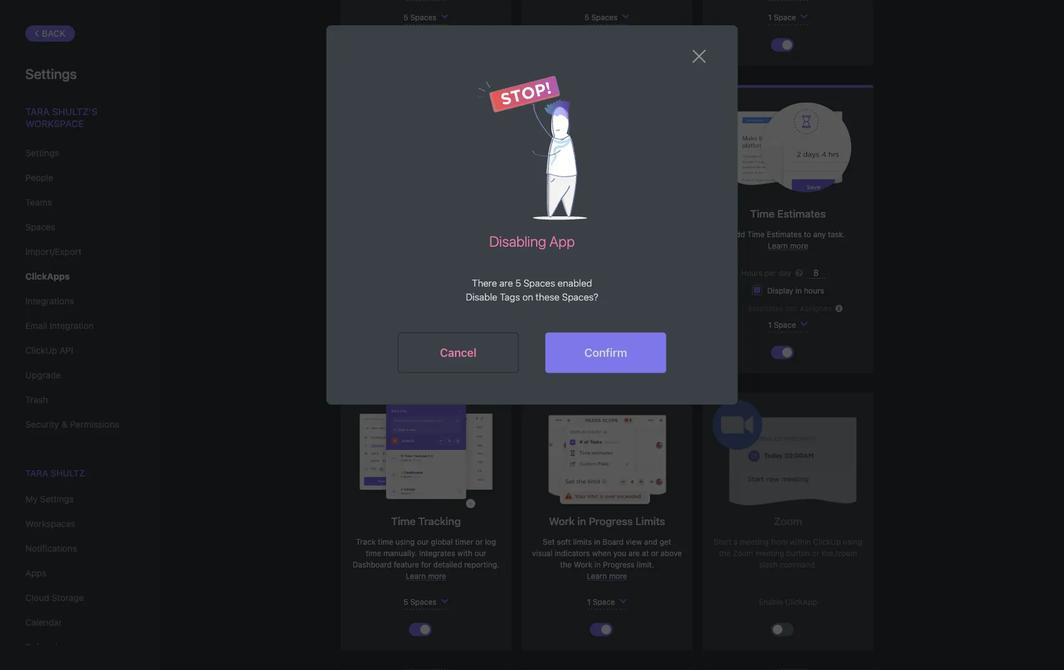 Task type: locate. For each thing, give the bounding box(es) containing it.
0 vertical spatial time
[[378, 538, 394, 547]]

0 horizontal spatial learn more link
[[406, 573, 447, 582]]

spaces down teams
[[25, 222, 55, 232]]

using up manually.
[[396, 538, 415, 547]]

1 horizontal spatial more
[[609, 573, 628, 582]]

1 vertical spatial spaces
[[524, 278, 556, 289]]

cloud storage
[[25, 593, 84, 604]]

1 horizontal spatial are
[[629, 550, 640, 559]]

learn inside 'set soft limits in board view and get visual indicators when you are at or above the work in progress limit. learn more'
[[587, 573, 607, 582]]

add custom tag labels to tasks to organize and classify tasks.
[[548, 231, 667, 251]]

0 vertical spatial are
[[500, 278, 513, 289]]

0 horizontal spatial learn
[[406, 573, 426, 582]]

learn more link
[[768, 242, 809, 251], [406, 573, 447, 582], [587, 573, 628, 582]]

in up when
[[595, 538, 601, 547]]

time.
[[437, 276, 454, 285]]

back link
[[25, 25, 75, 42]]

1 vertical spatial are
[[629, 550, 640, 559]]

settings right my
[[40, 495, 74, 505]]

clickapps link
[[25, 266, 132, 288]]

are left at
[[629, 550, 640, 559]]

clickup up /zoom
[[814, 538, 842, 547]]

1 horizontal spatial or
[[651, 550, 659, 559]]

and down tag
[[591, 242, 604, 251]]

work inside 'set soft limits in board view and get visual indicators when you are at or above the work in progress limit. learn more'
[[574, 561, 593, 570]]

the down automatically
[[473, 253, 484, 262]]

add for add time estimates to any task. learn more
[[731, 231, 746, 239]]

2 using from the left
[[844, 538, 863, 547]]

0 vertical spatial spaces
[[25, 222, 55, 232]]

a for if
[[359, 231, 363, 239]]

or
[[476, 538, 483, 547], [651, 550, 659, 559], [813, 550, 820, 559]]

1 horizontal spatial tasks
[[639, 231, 658, 239]]

tasks inside if a "blocking" task's due date is adjusted to be later, clickbot will automatically move the start & due date of the connected 'waiting on' tasks by the same amount of time.
[[436, 265, 455, 274]]

0 vertical spatial tasks
[[639, 231, 658, 239]]

0 horizontal spatial a
[[359, 231, 363, 239]]

or right button
[[813, 550, 820, 559]]

apps
[[25, 569, 46, 579]]

using inside start a meeting from within clickup using the zoom meeting button or the /zoom slash command.
[[844, 538, 863, 547]]

1 horizontal spatial add
[[731, 231, 746, 239]]

more inside add time estimates to any task. learn more
[[791, 242, 809, 251]]

add inside add time estimates to any task. learn more
[[731, 231, 746, 239]]

& right the security
[[61, 420, 68, 430]]

0 horizontal spatial more
[[428, 573, 447, 582]]

1 vertical spatial and
[[645, 538, 658, 547]]

in
[[796, 287, 802, 296], [578, 516, 587, 528], [595, 538, 601, 547], [595, 561, 601, 570]]

2 tara from the top
[[25, 468, 48, 479]]

1 horizontal spatial and
[[645, 538, 658, 547]]

1 horizontal spatial a
[[734, 538, 738, 547]]

cancel button
[[398, 333, 519, 373]]

our up integrates
[[417, 538, 429, 547]]

amount
[[398, 276, 425, 285]]

1 add from the left
[[548, 231, 562, 239]]

time tracking
[[391, 516, 461, 528]]

are inside there are 5 spaces enabled disable tags on these spaces ?
[[500, 278, 513, 289]]

trash link
[[25, 390, 132, 411]]

cancel
[[440, 346, 477, 360]]

start a meeting from within clickup using the zoom meeting button or the /zoom slash command.
[[714, 538, 863, 570]]

& inside settings element
[[61, 420, 68, 430]]

hours
[[805, 287, 825, 296]]

using up /zoom
[[844, 538, 863, 547]]

any
[[814, 231, 827, 239]]

start
[[714, 538, 732, 547]]

a right start
[[734, 538, 738, 547]]

more inside track time using our global timer or log time manually. integrates with our dashboard feature for detailed reporting. learn more
[[428, 573, 447, 582]]

disabling app
[[490, 233, 575, 250]]

learn more link up day
[[768, 242, 809, 251]]

0 vertical spatial a
[[359, 231, 363, 239]]

the down indicators
[[561, 561, 572, 570]]

set
[[543, 538, 555, 547]]

date left is
[[444, 231, 460, 239]]

2 horizontal spatial learn more link
[[768, 242, 809, 251]]

0 horizontal spatial &
[[61, 420, 68, 430]]

1 horizontal spatial using
[[844, 538, 863, 547]]

due down will
[[430, 253, 443, 262]]

clickbot
[[400, 242, 430, 251]]

1 vertical spatial a
[[734, 538, 738, 547]]

storage
[[52, 593, 84, 604]]

1 vertical spatial &
[[61, 420, 68, 430]]

None number field
[[807, 267, 826, 279]]

tracking
[[419, 516, 461, 528]]

learn down when
[[587, 573, 607, 582]]

0 horizontal spatial clickup
[[25, 346, 57, 356]]

app
[[550, 233, 575, 250]]

using inside track time using our global timer or log time manually. integrates with our dashboard feature for detailed reporting. learn more
[[396, 538, 415, 547]]

progress up board
[[589, 516, 633, 528]]

clickup inside start a meeting from within clickup using the zoom meeting button or the /zoom slash command.
[[814, 538, 842, 547]]

of down on'
[[427, 276, 434, 285]]

1 horizontal spatial &
[[422, 253, 428, 262]]

1 horizontal spatial learn more link
[[587, 573, 628, 582]]

due up will
[[428, 231, 442, 239]]

1 horizontal spatial learn
[[587, 573, 607, 582]]

progress down you
[[603, 561, 635, 570]]

more down you
[[609, 573, 628, 582]]

clickup up 'upgrade' at the left of the page
[[25, 346, 57, 356]]

tasks up time.
[[436, 265, 455, 274]]

2 vertical spatial settings
[[40, 495, 74, 505]]

time down time estimates
[[748, 231, 765, 239]]

1 vertical spatial due
[[430, 253, 443, 262]]

2 vertical spatial time
[[391, 516, 416, 528]]

are left 5
[[500, 278, 513, 289]]

learn up day
[[768, 242, 789, 251]]

add inside add custom tag labels to tasks to organize and classify tasks.
[[548, 231, 562, 239]]

on
[[523, 292, 534, 303]]

workspaces link
[[25, 514, 132, 535]]

time up manually.
[[391, 516, 416, 528]]

soft
[[557, 538, 571, 547]]

2 horizontal spatial learn
[[768, 242, 789, 251]]

1 tara from the top
[[25, 106, 50, 117]]

progress inside 'set soft limits in board view and get visual indicators when you are at or above the work in progress limit. learn more'
[[603, 561, 635, 570]]

more up day
[[791, 242, 809, 251]]

back
[[42, 28, 66, 39]]

integrations
[[25, 296, 74, 307]]

calendar
[[25, 618, 62, 629]]

tara up the workspace
[[25, 106, 50, 117]]

1 vertical spatial meeting
[[756, 550, 785, 559]]

tara inside tara shultz's workspace
[[25, 106, 50, 117]]

or right at
[[651, 550, 659, 559]]

work down indicators
[[574, 561, 593, 570]]

in up limits
[[578, 516, 587, 528]]

calendar link
[[25, 613, 132, 634]]

0 horizontal spatial tasks
[[436, 265, 455, 274]]

&
[[422, 253, 428, 262], [61, 420, 68, 430]]

upgrade link
[[25, 365, 132, 386]]

work
[[549, 516, 575, 528], [574, 561, 593, 570]]

learn inside add time estimates to any task. learn more
[[768, 242, 789, 251]]

settings down back link
[[25, 65, 77, 82]]

and inside add custom tag labels to tasks to organize and classify tasks.
[[591, 242, 604, 251]]

of
[[463, 253, 471, 262], [427, 276, 434, 285]]

the right by
[[468, 265, 479, 274]]

integrates
[[419, 550, 456, 559]]

email integration
[[25, 321, 94, 331]]

add
[[548, 231, 562, 239], [731, 231, 746, 239]]

the down start
[[720, 550, 731, 559]]

tasks inside add custom tag labels to tasks to organize and classify tasks.
[[639, 231, 658, 239]]

of down automatically
[[463, 253, 471, 262]]

2 horizontal spatial spaces
[[562, 292, 594, 303]]

0 vertical spatial tara
[[25, 106, 50, 117]]

learn inside track time using our global timer or log time manually. integrates with our dashboard feature for detailed reporting. learn more
[[406, 573, 426, 582]]

import/export
[[25, 247, 82, 257]]

in left hours
[[796, 287, 802, 296]]

meeting up slash
[[756, 550, 785, 559]]

settings inside settings 'link'
[[25, 148, 59, 158]]

labels
[[606, 231, 628, 239]]

0 vertical spatial time
[[751, 208, 775, 220]]

a right the if
[[359, 231, 363, 239]]

1 horizontal spatial clickup
[[814, 538, 842, 547]]

hours per day
[[742, 269, 792, 278]]

1 horizontal spatial of
[[463, 253, 471, 262]]

meeting up zoom
[[740, 538, 769, 547]]

more down detailed
[[428, 573, 447, 582]]

1 vertical spatial estimates
[[767, 231, 802, 239]]

a inside start a meeting from within clickup using the zoom meeting button or the /zoom slash command.
[[734, 538, 738, 547]]

referrals link
[[25, 637, 132, 659]]

2 horizontal spatial more
[[791, 242, 809, 251]]

more inside 'set soft limits in board view and get visual indicators when you are at or above the work in progress limit. learn more'
[[609, 573, 628, 582]]

time up manually.
[[378, 538, 394, 547]]

tara shultz's workspace
[[25, 106, 98, 129]]

0 horizontal spatial using
[[396, 538, 415, 547]]

above
[[661, 550, 683, 559]]

work in progress limits
[[549, 516, 666, 528]]

date up by
[[445, 253, 461, 262]]

0 horizontal spatial of
[[427, 276, 434, 285]]

0 horizontal spatial and
[[591, 242, 604, 251]]

1 vertical spatial time
[[366, 550, 382, 559]]

learn more link down when
[[587, 573, 628, 582]]

spaces
[[25, 222, 55, 232], [524, 278, 556, 289], [562, 292, 594, 303]]

tara up my
[[25, 468, 48, 479]]

1 vertical spatial settings
[[25, 148, 59, 158]]

shultz
[[51, 468, 85, 479]]

1 vertical spatial tara
[[25, 468, 48, 479]]

when
[[593, 550, 612, 559]]

1 vertical spatial our
[[475, 550, 487, 559]]

0 horizontal spatial spaces
[[25, 222, 55, 232]]

1 vertical spatial progress
[[603, 561, 635, 570]]

our up reporting.
[[475, 550, 487, 559]]

time estimates
[[751, 208, 827, 220]]

meeting
[[740, 538, 769, 547], [756, 550, 785, 559]]

& up on'
[[422, 253, 428, 262]]

tasks up tasks. at the top right of page
[[639, 231, 658, 239]]

add up the organize
[[548, 231, 562, 239]]

clickup
[[25, 346, 57, 356], [814, 538, 842, 547]]

1 vertical spatial of
[[427, 276, 434, 285]]

0 horizontal spatial or
[[476, 538, 483, 547]]

learn more link down for
[[406, 573, 447, 582]]

later,
[[380, 242, 398, 251]]

2 horizontal spatial or
[[813, 550, 820, 559]]

display
[[768, 287, 794, 296]]

2 add from the left
[[731, 231, 746, 239]]

notifications link
[[25, 539, 132, 560]]

work up soft
[[549, 516, 575, 528]]

time up add time estimates to any task. learn more
[[751, 208, 775, 220]]

using
[[396, 538, 415, 547], [844, 538, 863, 547]]

1 vertical spatial clickup
[[814, 538, 842, 547]]

0 vertical spatial our
[[417, 538, 429, 547]]

1 using from the left
[[396, 538, 415, 547]]

board
[[603, 538, 624, 547]]

spaces down enabled
[[562, 292, 594, 303]]

progress
[[589, 516, 633, 528], [603, 561, 635, 570]]

estimates down time estimates
[[767, 231, 802, 239]]

task.
[[829, 231, 846, 239]]

learn
[[768, 242, 789, 251], [406, 573, 426, 582], [587, 573, 607, 582]]

spaces up these
[[524, 278, 556, 289]]

1 vertical spatial date
[[445, 253, 461, 262]]

learn down feature
[[406, 573, 426, 582]]

0 horizontal spatial are
[[500, 278, 513, 289]]

time
[[751, 208, 775, 220], [748, 231, 765, 239], [391, 516, 416, 528]]

estimates up any
[[778, 208, 827, 220]]

or inside 'set soft limits in board view and get visual indicators when you are at or above the work in progress limit. learn more'
[[651, 550, 659, 559]]

per
[[765, 269, 777, 278]]

classify
[[607, 242, 634, 251]]

or left the log
[[476, 538, 483, 547]]

"blocking"
[[365, 231, 403, 239]]

and up at
[[645, 538, 658, 547]]

view
[[626, 538, 642, 547]]

people link
[[25, 167, 132, 189]]

0 vertical spatial &
[[422, 253, 428, 262]]

time for time tracking
[[391, 516, 416, 528]]

tara
[[25, 106, 50, 117], [25, 468, 48, 479]]

same
[[481, 265, 500, 274]]

my
[[25, 495, 38, 505]]

a inside if a "blocking" task's due date is adjusted to be later, clickbot will automatically move the start & due date of the connected 'waiting on' tasks by the same amount of time.
[[359, 231, 363, 239]]

1 vertical spatial time
[[748, 231, 765, 239]]

settings up people
[[25, 148, 59, 158]]

time up dashboard
[[366, 550, 382, 559]]

1 vertical spatial tasks
[[436, 265, 455, 274]]

0 horizontal spatial add
[[548, 231, 562, 239]]

in down when
[[595, 561, 601, 570]]

1 vertical spatial work
[[574, 561, 593, 570]]

add up hours
[[731, 231, 746, 239]]

settings link
[[25, 143, 132, 164]]

0 vertical spatial clickup
[[25, 346, 57, 356]]

0 vertical spatial and
[[591, 242, 604, 251]]



Task type: vqa. For each thing, say whether or not it's contained in the screenshot.
topmost due
yes



Task type: describe. For each thing, give the bounding box(es) containing it.
hours
[[742, 269, 763, 278]]

at
[[642, 550, 649, 559]]

zoom
[[733, 550, 754, 559]]

adjusted
[[470, 231, 501, 239]]

0 vertical spatial date
[[444, 231, 460, 239]]

disabling app dialog
[[327, 25, 738, 405]]

to inside add time estimates to any task. learn more
[[805, 231, 812, 239]]

notifications
[[25, 544, 77, 554]]

be
[[369, 242, 378, 251]]

these
[[536, 292, 560, 303]]

spaces link
[[25, 217, 132, 238]]

permissions
[[70, 420, 119, 430]]

import/export link
[[25, 241, 132, 263]]

0 vertical spatial work
[[549, 516, 575, 528]]

security & permissions
[[25, 420, 119, 430]]

you
[[614, 550, 627, 559]]

/zoom
[[836, 550, 858, 559]]

day
[[779, 269, 792, 278]]

limits
[[573, 538, 592, 547]]

button
[[787, 550, 811, 559]]

2 vertical spatial spaces
[[562, 292, 594, 303]]

the down later,
[[390, 253, 401, 262]]

1 horizontal spatial our
[[475, 550, 487, 559]]

with
[[458, 550, 473, 559]]

teams link
[[25, 192, 132, 213]]

workspaces
[[25, 519, 75, 530]]

the left /zoom
[[822, 550, 834, 559]]

organize
[[558, 242, 589, 251]]

disable
[[466, 292, 498, 303]]

track
[[356, 538, 376, 547]]

0 vertical spatial meeting
[[740, 538, 769, 547]]

disabling
[[490, 233, 547, 250]]

on'
[[422, 265, 434, 274]]

settings element
[[0, 0, 158, 671]]

if a "blocking" task's due date is adjusted to be later, clickbot will automatically move the start & due date of the connected 'waiting on' tasks by the same amount of time.
[[352, 231, 501, 285]]

connected
[[352, 265, 390, 274]]

or inside start a meeting from within clickup using the zoom meeting button or the /zoom slash command.
[[813, 550, 820, 559]]

tara for tara shultz
[[25, 468, 48, 479]]

to inside if a "blocking" task's due date is adjusted to be later, clickbot will automatically move the start & due date of the connected 'waiting on' tasks by the same amount of time.
[[359, 242, 367, 251]]

within
[[790, 538, 812, 547]]

my settings
[[25, 495, 74, 505]]

display in hours
[[768, 287, 825, 296]]

referrals
[[25, 643, 62, 653]]

add for add custom tag labels to tasks to organize and classify tasks.
[[548, 231, 562, 239]]

there
[[472, 278, 497, 289]]

0 vertical spatial progress
[[589, 516, 633, 528]]

if
[[352, 231, 357, 239]]

apps link
[[25, 563, 132, 585]]

learn more link for work in progress limits
[[587, 573, 628, 582]]

cloud
[[25, 593, 49, 604]]

limits
[[636, 516, 666, 528]]

1 horizontal spatial spaces
[[524, 278, 556, 289]]

estimates inside add time estimates to any task. learn more
[[767, 231, 802, 239]]

teams
[[25, 197, 52, 208]]

custom
[[564, 231, 591, 239]]

0 vertical spatial due
[[428, 231, 442, 239]]

integration
[[50, 321, 94, 331]]

confirm button
[[546, 333, 667, 373]]

time for time estimates
[[751, 208, 775, 220]]

email integration link
[[25, 315, 132, 337]]

for
[[422, 561, 432, 570]]

?
[[594, 292, 599, 303]]

command.
[[780, 561, 818, 570]]

move
[[368, 253, 388, 262]]

'waiting
[[392, 265, 420, 274]]

clickapps
[[25, 271, 70, 282]]

security
[[25, 420, 59, 430]]

upgrade
[[25, 370, 61, 381]]

5
[[516, 278, 521, 289]]

api
[[60, 346, 73, 356]]

is
[[462, 231, 468, 239]]

get
[[660, 538, 672, 547]]

tara for tara shultz's workspace
[[25, 106, 50, 117]]

and inside 'set soft limits in board view and get visual indicators when you are at or above the work in progress limit. learn more'
[[645, 538, 658, 547]]

clickup inside 'link'
[[25, 346, 57, 356]]

start
[[403, 253, 420, 262]]

tasks.
[[636, 242, 657, 251]]

the inside 'set soft limits in board view and get visual indicators when you are at or above the work in progress limit. learn more'
[[561, 561, 572, 570]]

slash
[[760, 561, 778, 570]]

enabled
[[558, 278, 593, 289]]

tags
[[500, 292, 520, 303]]

& inside if a "blocking" task's due date is adjusted to be later, clickbot will automatically move the start & due date of the connected 'waiting on' tasks by the same amount of time.
[[422, 253, 428, 262]]

spaces inside settings element
[[25, 222, 55, 232]]

confirm
[[585, 346, 628, 360]]

clickup api
[[25, 346, 73, 356]]

clickup api link
[[25, 340, 132, 362]]

are inside 'set soft limits in board view and get visual indicators when you are at or above the work in progress limit. learn more'
[[629, 550, 640, 559]]

or inside track time using our global timer or log time manually. integrates with our dashboard feature for detailed reporting. learn more
[[476, 538, 483, 547]]

0 vertical spatial of
[[463, 253, 471, 262]]

task's
[[405, 231, 426, 239]]

a for start
[[734, 538, 738, 547]]

log
[[485, 538, 496, 547]]

indicators
[[555, 550, 590, 559]]

0 vertical spatial estimates
[[778, 208, 827, 220]]

learn more link for time tracking
[[406, 573, 447, 582]]

trash
[[25, 395, 48, 405]]

time inside add time estimates to any task. learn more
[[748, 231, 765, 239]]

0 vertical spatial settings
[[25, 65, 77, 82]]

set soft limits in board view and get visual indicators when you are at or above the work in progress limit. learn more
[[532, 538, 683, 582]]

limit.
[[637, 561, 655, 570]]

track time using our global timer or log time manually. integrates with our dashboard feature for detailed reporting. learn more
[[353, 538, 500, 582]]

settings inside my settings link
[[40, 495, 74, 505]]

by
[[457, 265, 465, 274]]

0 horizontal spatial our
[[417, 538, 429, 547]]

timer
[[455, 538, 474, 547]]



